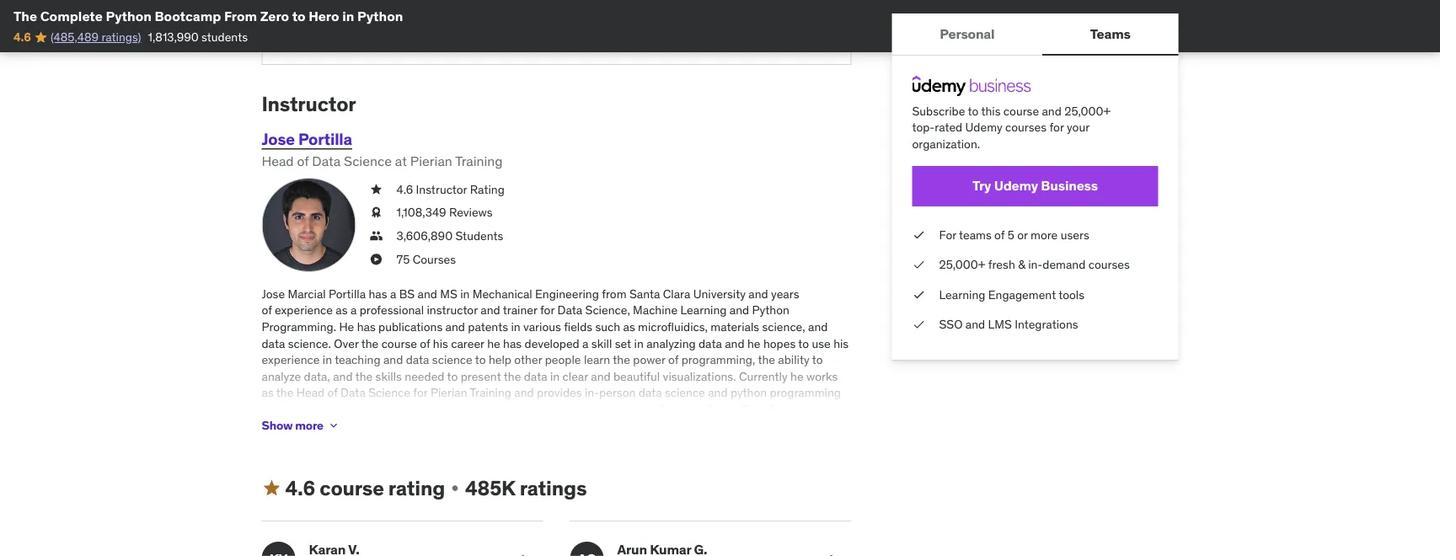 Task type: locate. For each thing, give the bounding box(es) containing it.
additional actions for review by arun kumar g. image
[[821, 552, 841, 556]]

jose for marcial
[[262, 287, 285, 302]]

top‑rated
[[912, 120, 962, 135]]

1 vertical spatial udemy
[[994, 177, 1038, 194]]

instructor up 1,108,349 reviews
[[416, 182, 467, 197]]

1 horizontal spatial learning
[[939, 287, 985, 302]]

companies,
[[501, 402, 561, 417]]

out down including
[[558, 419, 576, 434]]

jose portilla head of data science at pierian training
[[262, 129, 503, 170]]

has up professional
[[369, 287, 387, 302]]

2 horizontal spatial a
[[582, 336, 589, 351]]

courses up mckinsey
[[305, 402, 346, 417]]

out
[[558, 419, 576, 434], [700, 419, 718, 434]]

he
[[339, 320, 354, 335]]

has
[[369, 287, 387, 302], [357, 320, 376, 335], [503, 336, 522, 351]]

at left top
[[467, 402, 478, 417]]

1 horizontal spatial science
[[665, 386, 705, 401]]

for left your
[[1050, 120, 1064, 135]]

0 vertical spatial xsmall image
[[370, 205, 383, 221]]

5
[[1008, 227, 1014, 242]]

0 vertical spatial learning
[[939, 287, 985, 302]]

udemy inside subscribe to this course and 25,000+ top‑rated udemy courses for your organization.
[[965, 120, 1002, 135]]

4.6 course rating
[[285, 476, 445, 501]]

2 horizontal spatial 4.6
[[396, 182, 413, 197]]

more up 'offerings.' at the bottom left of the page
[[295, 418, 323, 433]]

(485,489 ratings)
[[51, 29, 141, 45]]

science up electric,
[[665, 386, 705, 401]]

teaching
[[335, 353, 381, 368]]

0 vertical spatial science
[[432, 353, 472, 368]]

data down other in the left bottom of the page
[[524, 369, 547, 384]]

more down the cigna,
[[721, 419, 748, 434]]

to right needed
[[447, 369, 458, 384]]

1 vertical spatial science
[[368, 386, 410, 401]]

in- inside jose marcial portilla has a bs and ms in mechanical engineering from santa clara university and years of experience as a professional instructor and trainer for data science, machine learning and python programming. he has publications and patents in various fields such as microfluidics, materials science, and data science. over the course of his career he has developed a skill set in analyzing data and he hopes to use his experience in teaching and data science to help other people learn the power of programming, the ability to analyze data, and the skills needed to present the data in clear and beautiful visualizations. currently he works as the head of data science for pierian training and provides in-person data science and python programming training courses to employees working at top companies, including general electric, cigna, salesforce, starbucks, mckinsey and many more. feel free to check out the website link to find out more information about training offerings.
[[585, 386, 599, 401]]

at up 1,108,349
[[395, 153, 407, 170]]

udemy inside "link"
[[994, 177, 1038, 194]]

data down the teaching
[[341, 386, 366, 401]]

science,
[[762, 320, 805, 335]]

and right this
[[1042, 103, 1062, 118]]

1 vertical spatial as
[[623, 320, 635, 335]]

and up skills
[[383, 353, 403, 368]]

2 vertical spatial courses
[[305, 402, 346, 417]]

ratings
[[520, 476, 587, 501]]

data up experience
[[262, 336, 285, 351]]

1 vertical spatial training
[[262, 435, 302, 450]]

0 vertical spatial has
[[369, 287, 387, 302]]

engineering
[[535, 287, 599, 302]]

course inside subscribe to this course and 25,000+ top‑rated udemy courses for your organization.
[[1003, 103, 1039, 118]]

courses left your
[[1005, 120, 1047, 135]]

visualizations.
[[663, 369, 736, 384]]

jose inside jose marcial portilla has a bs and ms in mechanical engineering from santa clara university and years of experience as a professional instructor and trainer for data science, machine learning and python programming. he has publications and patents in various fields such as microfluidics, materials science, and data science. over the course of his career he has developed a skill set in analyzing data and he hopes to use his experience in teaching and data science to help other people learn the power of programming, the ability to analyze data, and the skills needed to present the data in clear and beautiful visualizations. currently he works as the head of data science for pierian training and provides in-person data science and python programming training courses to employees working at top companies, including general electric, cigna, salesforce, starbucks, mckinsey and many more. feel free to check out the website link to find out more information about training offerings.
[[262, 287, 285, 302]]

0 horizontal spatial learning
[[680, 303, 727, 318]]

to up mckinsey
[[349, 402, 360, 417]]

75 courses
[[396, 252, 456, 267]]

a left "bs"
[[390, 287, 396, 302]]

0 horizontal spatial science
[[432, 353, 472, 368]]

2 jose from the top
[[262, 287, 285, 302]]

4.6 for 4.6 instructor rating
[[396, 182, 413, 197]]

science down the "career"
[[432, 353, 472, 368]]

and
[[1042, 103, 1062, 118], [418, 287, 437, 302], [481, 303, 500, 318], [730, 303, 749, 318], [966, 317, 985, 332], [445, 320, 465, 335], [808, 320, 828, 335], [725, 336, 745, 351], [383, 353, 403, 368], [333, 369, 353, 384], [591, 369, 611, 384], [708, 386, 728, 401], [375, 419, 394, 434]]

personal button
[[892, 13, 1042, 54]]

1,108,349 reviews
[[396, 205, 493, 220]]

xsmall image
[[370, 182, 383, 198], [912, 226, 926, 243], [370, 251, 383, 268], [912, 256, 926, 273], [912, 286, 926, 303], [327, 419, 340, 433], [448, 482, 462, 495]]

instructor up jose portilla link
[[262, 91, 356, 117]]

tab list containing personal
[[892, 13, 1178, 56]]

1 vertical spatial in-
[[585, 386, 599, 401]]

2 vertical spatial xsmall image
[[912, 316, 926, 333]]

has up the help
[[503, 336, 522, 351]]

science inside jose portilla head of data science at pierian training
[[344, 153, 392, 170]]

0 horizontal spatial his
[[433, 336, 448, 351]]

head down data,
[[296, 386, 325, 401]]

from
[[224, 7, 257, 24]]

and down employees
[[375, 419, 394, 434]]

2 vertical spatial as
[[262, 386, 274, 401]]

organization.
[[912, 136, 980, 151]]

head inside jose portilla head of data science at pierian training
[[262, 153, 294, 170]]

4.6 up 1,108,349
[[396, 182, 413, 197]]

salesforce,
[[741, 402, 802, 417]]

of inside jose portilla head of data science at pierian training
[[297, 153, 309, 170]]

marcial
[[288, 287, 326, 302]]

jose
[[262, 129, 295, 149], [262, 287, 285, 302]]

for inside subscribe to this course and 25,000+ top‑rated udemy courses for your organization.
[[1050, 120, 1064, 135]]

at
[[395, 153, 407, 170], [467, 402, 478, 417]]

4.6 right medium image
[[285, 476, 315, 501]]

xsmall image left sso
[[912, 316, 926, 333]]

python right hero
[[357, 7, 403, 24]]

zero
[[260, 7, 289, 24]]

portilla
[[298, 129, 352, 149], [329, 287, 366, 302]]

0 vertical spatial at
[[395, 153, 407, 170]]

1 vertical spatial head
[[296, 386, 325, 401]]

head down jose portilla link
[[262, 153, 294, 170]]

a
[[390, 287, 396, 302], [350, 303, 357, 318], [582, 336, 589, 351]]

more inside jose marcial portilla has a bs and ms in mechanical engineering from santa clara university and years of experience as a professional instructor and trainer for data science, machine learning and python programming. he has publications and patents in various fields such as microfluidics, materials science, and data science. over the course of his career he has developed a skill set in analyzing data and he hopes to use his experience in teaching and data science to help other people learn the power of programming, the ability to analyze data, and the skills needed to present the data in clear and beautiful visualizations. currently he works as the head of data science for pierian training and provides in-person data science and python programming training courses to employees working at top companies, including general electric, cigna, salesforce, starbucks, mckinsey and many more. feel free to check out the website link to find out more information about training offerings.
[[721, 419, 748, 434]]

1 vertical spatial instructor
[[416, 182, 467, 197]]

0 horizontal spatial out
[[558, 419, 576, 434]]

rating
[[388, 476, 445, 501]]

and inside subscribe to this course and 25,000+ top‑rated udemy courses for your organization.
[[1042, 103, 1062, 118]]

data up the programming,
[[699, 336, 722, 351]]

for down needed
[[413, 386, 428, 401]]

1 horizontal spatial at
[[467, 402, 478, 417]]

tools
[[1059, 287, 1085, 302]]

of down jose portilla link
[[297, 153, 309, 170]]

python down and years at right
[[752, 303, 789, 318]]

xsmall image left 1,108,349
[[370, 205, 383, 221]]

to down the use
[[812, 353, 823, 368]]

head
[[262, 153, 294, 170], [296, 386, 325, 401]]

0 vertical spatial portilla
[[298, 129, 352, 149]]

4.6 for 4.6 course rating
[[285, 476, 315, 501]]

his right the use
[[834, 336, 849, 351]]

tab list
[[892, 13, 1178, 56]]

courses inside subscribe to this course and 25,000+ top‑rated udemy courses for your organization.
[[1005, 120, 1047, 135]]

training and
[[470, 386, 534, 401]]

2 horizontal spatial courses
[[1088, 257, 1130, 272]]

for up various at the bottom left
[[540, 303, 555, 318]]

1 horizontal spatial 4.6
[[285, 476, 315, 501]]

0 vertical spatial 4.6
[[13, 29, 31, 45]]

in- right &
[[1028, 257, 1043, 272]]

as up he
[[336, 303, 348, 318]]

of down 'publications'
[[420, 336, 430, 351]]

(485,489
[[51, 29, 99, 45]]

1 vertical spatial has
[[357, 320, 376, 335]]

1 vertical spatial 4.6
[[396, 182, 413, 197]]

and up the use
[[808, 320, 828, 335]]

python up ratings) at left
[[106, 7, 152, 24]]

0 horizontal spatial more
[[295, 418, 323, 433]]

training down show
[[262, 435, 302, 450]]

0 horizontal spatial 25,000+
[[939, 257, 985, 272]]

data down engineering
[[557, 303, 582, 318]]

1 horizontal spatial head
[[296, 386, 325, 401]]

course down 'publications'
[[381, 336, 417, 351]]

power
[[633, 353, 665, 368]]

other
[[514, 353, 542, 368]]

his left the "career"
[[433, 336, 448, 351]]

2 horizontal spatial python
[[752, 303, 789, 318]]

25,000+ down the teams
[[939, 257, 985, 272]]

1 vertical spatial data
[[557, 303, 582, 318]]

2 horizontal spatial for
[[1050, 120, 1064, 135]]

integrations
[[1015, 317, 1078, 332]]

course down 'offerings.' at the bottom left of the page
[[320, 476, 384, 501]]

xsmall image inside show more button
[[327, 419, 340, 433]]

1 vertical spatial portilla
[[329, 287, 366, 302]]

0 vertical spatial science
[[344, 153, 392, 170]]

course right this
[[1003, 103, 1039, 118]]

1 vertical spatial courses
[[1088, 257, 1130, 272]]

learning up microfluidics, materials
[[680, 303, 727, 318]]

1 vertical spatial xsmall image
[[370, 228, 383, 245]]

0 horizontal spatial head
[[262, 153, 294, 170]]

he
[[487, 336, 500, 351], [747, 336, 761, 351], [790, 369, 804, 384]]

jose inside jose portilla head of data science at pierian training
[[262, 129, 295, 149]]

a up he
[[350, 303, 357, 318]]

and up the programming,
[[725, 336, 745, 351]]

check
[[524, 419, 555, 434]]

0 horizontal spatial a
[[350, 303, 357, 318]]

clara
[[663, 287, 690, 302]]

top
[[480, 402, 498, 417]]

portilla inside jose portilla head of data science at pierian training
[[298, 129, 352, 149]]

0 horizontal spatial courses
[[305, 402, 346, 417]]

has right he
[[357, 320, 376, 335]]

2 horizontal spatial as
[[623, 320, 635, 335]]

0 vertical spatial udemy
[[965, 120, 1002, 135]]

0 vertical spatial course
[[1003, 103, 1039, 118]]

python
[[730, 386, 767, 401]]

1 vertical spatial learning
[[680, 303, 727, 318]]

he up programming
[[790, 369, 804, 384]]

the ability
[[758, 353, 810, 368]]

2 vertical spatial 4.6
[[285, 476, 315, 501]]

1 horizontal spatial more
[[721, 419, 748, 434]]

0 horizontal spatial for
[[413, 386, 428, 401]]

xsmall image left the 3,606,890 at the top left
[[370, 228, 383, 245]]

to right link
[[664, 419, 675, 434]]

more right or
[[1031, 227, 1058, 242]]

help
[[489, 353, 511, 368]]

1 vertical spatial for
[[540, 303, 555, 318]]

0 vertical spatial instructor
[[262, 91, 356, 117]]

as up set
[[623, 320, 635, 335]]

and years
[[749, 287, 799, 302]]

pierian up 4.6 instructor rating
[[410, 153, 452, 170]]

in
[[342, 7, 354, 24], [460, 287, 470, 302], [511, 320, 520, 335], [634, 336, 644, 351], [323, 353, 332, 368], [550, 369, 560, 384]]

1 horizontal spatial courses
[[1005, 120, 1047, 135]]

data down jose portilla link
[[312, 153, 341, 170]]

0 vertical spatial head
[[262, 153, 294, 170]]

of down 'analyzing'
[[668, 353, 679, 368]]

jose portilla link
[[262, 129, 352, 149]]

xsmall image
[[370, 205, 383, 221], [370, 228, 383, 245], [912, 316, 926, 333]]

0 vertical spatial data
[[312, 153, 341, 170]]

0 vertical spatial in-
[[1028, 257, 1043, 272]]

1 horizontal spatial a
[[390, 287, 396, 302]]

1,813,990 students
[[148, 29, 248, 45]]

as down analyze
[[262, 386, 274, 401]]

0 horizontal spatial in-
[[585, 386, 599, 401]]

2 out from the left
[[700, 419, 718, 434]]

1 vertical spatial course
[[381, 336, 417, 351]]

information
[[751, 419, 811, 434]]

$419.97
[[383, 15, 430, 32]]

1 jose from the top
[[262, 129, 295, 149]]

1 vertical spatial at
[[467, 402, 478, 417]]

and down instructor
[[445, 320, 465, 335]]

and right "bs"
[[418, 287, 437, 302]]

2 vertical spatial a
[[582, 336, 589, 351]]

0 vertical spatial pierian
[[410, 153, 452, 170]]

0 vertical spatial as
[[336, 303, 348, 318]]

udemy right try
[[994, 177, 1038, 194]]

free
[[487, 419, 508, 434]]

python inside jose marcial portilla has a bs and ms in mechanical engineering from santa clara university and years of experience as a professional instructor and trainer for data science, machine learning and python programming. he has publications and patents in various fields such as microfluidics, materials science, and data science. over the course of his career he has developed a skill set in analyzing data and he hopes to use his experience in teaching and data science to help other people learn the power of programming, the ability to analyze data, and the skills needed to present the data in clear and beautiful visualizations. currently he works as the head of data science for pierian training and provides in-person data science and python programming training courses to employees working at top companies, including general electric, cigna, salesforce, starbucks, mckinsey and many more. feel free to check out the website link to find out more information about training offerings.
[[752, 303, 789, 318]]

over
[[334, 336, 359, 351]]

instructor
[[262, 91, 356, 117], [416, 182, 467, 197]]

pierian up working
[[430, 386, 467, 401]]

1 horizontal spatial in-
[[1028, 257, 1043, 272]]

course
[[1003, 103, 1039, 118], [381, 336, 417, 351], [320, 476, 384, 501]]

to left this
[[968, 103, 979, 118]]

0 horizontal spatial at
[[395, 153, 407, 170]]

xsmall image for 4.6 instructor rating
[[370, 182, 383, 198]]

his
[[433, 336, 448, 351], [834, 336, 849, 351]]

courses inside jose marcial portilla has a bs and ms in mechanical engineering from santa clara university and years of experience as a professional instructor and trainer for data science, machine learning and python programming. he has publications and patents in various fields such as microfluidics, materials science, and data science. over the course of his career he has developed a skill set in analyzing data and he hopes to use his experience in teaching and data science to help other people learn the power of programming, the ability to analyze data, and the skills needed to present the data in clear and beautiful visualizations. currently he works as the head of data science for pierian training and provides in-person data science and python programming training courses to employees working at top companies, including general electric, cigna, salesforce, starbucks, mckinsey and many more. feel free to check out the website link to find out more information about training offerings.
[[305, 402, 346, 417]]

general
[[615, 402, 656, 417]]

and up the cigna,
[[708, 386, 728, 401]]

hopes
[[763, 336, 796, 351]]

0 horizontal spatial 4.6
[[13, 29, 31, 45]]

science inside jose marcial portilla has a bs and ms in mechanical engineering from santa clara university and years of experience as a professional instructor and trainer for data science, machine learning and python programming. he has publications and patents in various fields such as microfluidics, materials science, and data science. over the course of his career he has developed a skill set in analyzing data and he hopes to use his experience in teaching and data science to help other people learn the power of programming, the ability to analyze data, and the skills needed to present the data in clear and beautiful visualizations. currently he works as the head of data science for pierian training and provides in-person data science and python programming training courses to employees working at top companies, including general electric, cigna, salesforce, starbucks, mckinsey and many more. feel free to check out the website link to find out more information about training offerings.
[[368, 386, 410, 401]]

he down patents
[[487, 336, 500, 351]]

in- up including
[[585, 386, 599, 401]]

learning
[[939, 287, 985, 302], [680, 303, 727, 318]]

university
[[693, 287, 746, 302]]

more inside show more button
[[295, 418, 323, 433]]

to
[[292, 7, 306, 24], [968, 103, 979, 118], [798, 336, 809, 351], [475, 353, 486, 368], [812, 353, 823, 368], [447, 369, 458, 384], [349, 402, 360, 417], [510, 419, 521, 434], [664, 419, 675, 434]]

2 vertical spatial has
[[503, 336, 522, 351]]

0 vertical spatial 25,000+
[[1064, 103, 1111, 118]]

25,000+
[[1064, 103, 1111, 118], [939, 257, 985, 272]]

clear
[[563, 369, 588, 384]]

0 vertical spatial for
[[1050, 120, 1064, 135]]

0 vertical spatial a
[[390, 287, 396, 302]]

users
[[1061, 227, 1089, 242]]

1 horizontal spatial 25,000+
[[1064, 103, 1111, 118]]

of
[[297, 153, 309, 170], [994, 227, 1005, 242], [420, 336, 430, 351], [668, 353, 679, 368], [327, 386, 338, 401]]

1 vertical spatial pierian
[[430, 386, 467, 401]]

analyze
[[262, 369, 301, 384]]

0 horizontal spatial python
[[106, 7, 152, 24]]

2 vertical spatial data
[[341, 386, 366, 401]]

xsmall image for learning engagement tools
[[912, 286, 926, 303]]

0 vertical spatial jose
[[262, 129, 295, 149]]

1 horizontal spatial his
[[834, 336, 849, 351]]

training up show
[[262, 402, 302, 417]]

1 vertical spatial jose
[[262, 287, 285, 302]]

2 training from the top
[[262, 435, 302, 450]]

learning up sso
[[939, 287, 985, 302]]

he left hopes
[[747, 336, 761, 351]]

0 vertical spatial courses
[[1005, 120, 1047, 135]]

ms
[[440, 287, 457, 302]]

1 vertical spatial 25,000+
[[939, 257, 985, 272]]

1 horizontal spatial instructor
[[416, 182, 467, 197]]

out down the cigna,
[[700, 419, 718, 434]]

1 horizontal spatial out
[[700, 419, 718, 434]]

udemy down this
[[965, 120, 1002, 135]]

science down jose portilla link
[[344, 153, 392, 170]]

0 vertical spatial training
[[262, 402, 302, 417]]

0 horizontal spatial as
[[262, 386, 274, 401]]

courses right demand
[[1088, 257, 1130, 272]]

data up needed
[[406, 353, 429, 368]]

4.6 down the
[[13, 29, 31, 45]]

science down skills
[[368, 386, 410, 401]]



Task type: vqa. For each thing, say whether or not it's contained in the screenshot.
information
yes



Task type: describe. For each thing, give the bounding box(es) containing it.
rating
[[470, 182, 505, 197]]

jose marcial portilla has a bs and ms in mechanical engineering from santa clara university and years of experience as a professional instructor and trainer for data science, machine learning and python programming. he has publications and patents in various fields such as microfluidics, materials science, and data science. over the course of his career he has developed a skill set in analyzing data and he hopes to use his experience in teaching and data science to help other people learn the power of programming, the ability to analyze data, and the skills needed to present the data in clear and beautiful visualizations. currently he works as the head of data science for pierian training and provides in-person data science and python programming training courses to employees working at top companies, including general electric, cigna, salesforce, starbucks, mckinsey and many more. feel free to check out the website link to find out more information about training offerings.
[[262, 287, 849, 450]]

many
[[397, 419, 426, 434]]

person
[[599, 386, 636, 401]]

25,000+ fresh & in-demand courses
[[939, 257, 1130, 272]]

jose portilla image
[[262, 178, 356, 273]]

teams button
[[1042, 13, 1178, 54]]

working
[[422, 402, 464, 417]]

xsmall image for 25,000+ fresh & in-demand courses
[[912, 256, 926, 273]]

xsmall image for 3,606,890 students
[[370, 228, 383, 245]]

0 horizontal spatial instructor
[[262, 91, 356, 117]]

learning inside jose marcial portilla has a bs and ms in mechanical engineering from santa clara university and years of experience as a professional instructor and trainer for data science, machine learning and python programming. he has publications and patents in various fields such as microfluidics, materials science, and data science. over the course of his career he has developed a skill set in analyzing data and he hopes to use his experience in teaching and data science to help other people learn the power of programming, the ability to analyze data, and the skills needed to present the data in clear and beautiful visualizations. currently he works as the head of data science for pierian training and provides in-person data science and python programming training courses to employees working at top companies, including general electric, cigna, salesforce, starbucks, mckinsey and many more. feel free to check out the website link to find out more information about training offerings.
[[680, 303, 727, 318]]

2 horizontal spatial he
[[790, 369, 804, 384]]

machine
[[633, 303, 678, 318]]

science,
[[585, 303, 630, 318]]

sso
[[939, 317, 963, 332]]

total: $52.97 $419.97
[[283, 14, 430, 34]]

learn
[[584, 353, 610, 368]]

1 horizontal spatial as
[[336, 303, 348, 318]]

from
[[602, 287, 627, 302]]

try udemy business
[[972, 177, 1098, 194]]

25,000+ inside subscribe to this course and 25,000+ top‑rated udemy courses for your organization.
[[1064, 103, 1111, 118]]

to right zero
[[292, 7, 306, 24]]

developed
[[525, 336, 579, 351]]

xsmall image for sso and lms integrations
[[912, 316, 926, 333]]

to up "present"
[[475, 353, 486, 368]]

and down university
[[730, 303, 749, 318]]

teams
[[1090, 25, 1131, 42]]

medium image
[[262, 479, 282, 499]]

try udemy business link
[[912, 166, 1158, 206]]

fields
[[564, 320, 593, 335]]

subscribe
[[912, 103, 965, 118]]

patents
[[468, 320, 508, 335]]

4.6 for 4.6
[[13, 29, 31, 45]]

xsmall image for for teams of 5 or more users
[[912, 226, 926, 243]]

various
[[523, 320, 561, 335]]

this
[[981, 103, 1001, 118]]

about
[[814, 419, 844, 434]]

and up patents
[[481, 303, 500, 318]]

for teams of 5 or more users
[[939, 227, 1089, 242]]

2 his from the left
[[834, 336, 849, 351]]

training
[[455, 153, 503, 170]]

try
[[972, 177, 991, 194]]

offerings.
[[305, 435, 354, 450]]

1 horizontal spatial for
[[540, 303, 555, 318]]

to right free
[[510, 419, 521, 434]]

electric,
[[659, 402, 702, 417]]

programming.
[[262, 320, 336, 335]]

0 horizontal spatial he
[[487, 336, 500, 351]]

the down set
[[613, 353, 630, 368]]

in up data,
[[323, 353, 332, 368]]

in right hero
[[342, 7, 354, 24]]

portilla inside jose marcial portilla has a bs and ms in mechanical engineering from santa clara university and years of experience as a professional instructor and trainer for data science, machine learning and python programming. he has publications and patents in various fields such as microfluidics, materials science, and data science. over the course of his career he has developed a skill set in analyzing data and he hopes to use his experience in teaching and data science to help other people learn the power of programming, the ability to analyze data, and the skills needed to present the data in clear and beautiful visualizations. currently he works as the head of data science for pierian training and provides in-person data science and python programming training courses to employees working at top companies, including general electric, cigna, salesforce, starbucks, mckinsey and many more. feel free to check out the website link to find out more information about training offerings.
[[329, 287, 366, 302]]

1,108,349
[[396, 205, 446, 220]]

the up the teaching
[[361, 336, 379, 351]]

website
[[599, 419, 640, 434]]

fresh
[[988, 257, 1015, 272]]

1 horizontal spatial he
[[747, 336, 761, 351]]

at inside jose portilla head of data science at pierian training
[[395, 153, 407, 170]]

publications
[[378, 320, 443, 335]]

the down including
[[578, 419, 596, 434]]

and down learn
[[591, 369, 611, 384]]

the up training and
[[504, 369, 521, 384]]

the down the teaching
[[355, 369, 373, 384]]

career
[[451, 336, 484, 351]]

employees
[[362, 402, 419, 417]]

1 vertical spatial science
[[665, 386, 705, 401]]

data inside jose portilla head of data science at pierian training
[[312, 153, 341, 170]]

set
[[615, 336, 631, 351]]

works
[[806, 369, 838, 384]]

75
[[396, 252, 410, 267]]

to left the use
[[798, 336, 809, 351]]

additional actions for review by karan v. image
[[513, 552, 533, 556]]

the
[[13, 7, 37, 24]]

cigna,
[[705, 402, 738, 417]]

in right set
[[634, 336, 644, 351]]

1 training from the top
[[262, 402, 302, 417]]

science.
[[288, 336, 331, 351]]

students
[[201, 29, 248, 45]]

complete
[[40, 7, 103, 24]]

at inside jose marcial portilla has a bs and ms in mechanical engineering from santa clara university and years of experience as a professional instructor and trainer for data science, machine learning and python programming. he has publications and patents in various fields such as microfluidics, materials science, and data science. over the course of his career he has developed a skill set in analyzing data and he hopes to use his experience in teaching and data science to help other people learn the power of programming, the ability to analyze data, and the skills needed to present the data in clear and beautiful visualizations. currently he works as the head of data science for pierian training and provides in-person data science and python programming training courses to employees working at top companies, including general electric, cigna, salesforce, starbucks, mckinsey and many more. feel free to check out the website link to find out more information about training offerings.
[[467, 402, 478, 417]]

trainer
[[503, 303, 537, 318]]

2 vertical spatial for
[[413, 386, 428, 401]]

show more button
[[262, 409, 340, 443]]

head inside jose marcial portilla has a bs and ms in mechanical engineering from santa clara university and years of experience as a professional instructor and trainer for data science, machine learning and python programming. he has publications and patents in various fields such as microfluidics, materials science, and data science. over the course of his career he has developed a skill set in analyzing data and he hopes to use his experience in teaching and data science to help other people learn the power of programming, the ability to analyze data, and the skills needed to present the data in clear and beautiful visualizations. currently he works as the head of data science for pierian training and provides in-person data science and python programming training courses to employees working at top companies, including general electric, cigna, salesforce, starbucks, mckinsey and many more. feel free to check out the website link to find out more information about training offerings.
[[296, 386, 325, 401]]

pierian inside jose portilla head of data science at pierian training
[[410, 153, 452, 170]]

data,
[[304, 369, 330, 384]]

in right ms
[[460, 287, 470, 302]]

present
[[461, 369, 501, 384]]

1 horizontal spatial python
[[357, 7, 403, 24]]

sso and lms integrations
[[939, 317, 1078, 332]]

2 vertical spatial course
[[320, 476, 384, 501]]

skills
[[375, 369, 402, 384]]

santa
[[629, 287, 660, 302]]

or
[[1017, 227, 1028, 242]]

in down trainer
[[511, 320, 520, 335]]

485k ratings
[[465, 476, 587, 501]]

1 his from the left
[[433, 336, 448, 351]]

of down data,
[[327, 386, 338, 401]]

microfluidics, materials
[[638, 320, 759, 335]]

link
[[642, 419, 661, 434]]

of left the 5
[[994, 227, 1005, 242]]

in up 'provides'
[[550, 369, 560, 384]]

engagement
[[988, 287, 1056, 302]]

currently
[[739, 369, 788, 384]]

xsmall image for 1,108,349 reviews
[[370, 205, 383, 221]]

1 vertical spatial a
[[350, 303, 357, 318]]

hero
[[309, 7, 339, 24]]

2 horizontal spatial more
[[1031, 227, 1058, 242]]

for
[[939, 227, 956, 242]]

including
[[564, 402, 612, 417]]

such
[[595, 320, 620, 335]]

the down analyze
[[276, 386, 294, 401]]

bs
[[399, 287, 415, 302]]

pierian inside jose marcial portilla has a bs and ms in mechanical engineering from santa clara university and years of experience as a professional instructor and trainer for data science, machine learning and python programming. he has publications and patents in various fields such as microfluidics, materials science, and data science. over the course of his career he has developed a skill set in analyzing data and he hopes to use his experience in teaching and data science to help other people learn the power of programming, the ability to analyze data, and the skills needed to present the data in clear and beautiful visualizations. currently he works as the head of data science for pierian training and provides in-person data science and python programming training courses to employees working at top companies, including general electric, cigna, salesforce, starbucks, mckinsey and many more. feel free to check out the website link to find out more information about training offerings.
[[430, 386, 467, 401]]

3,606,890 students
[[396, 229, 503, 244]]

4.6 instructor rating
[[396, 182, 505, 197]]

students
[[455, 229, 503, 244]]

jose for portilla
[[262, 129, 295, 149]]

people
[[545, 353, 581, 368]]

show
[[262, 418, 293, 433]]

udemy business image
[[912, 76, 1031, 96]]

course inside jose marcial portilla has a bs and ms in mechanical engineering from santa clara university and years of experience as a professional instructor and trainer for data science, machine learning and python programming. he has publications and patents in various fields such as microfluidics, materials science, and data science. over the course of his career he has developed a skill set in analyzing data and he hopes to use his experience in teaching and data science to help other people learn the power of programming, the ability to analyze data, and the skills needed to present the data in clear and beautiful visualizations. currently he works as the head of data science for pierian training and provides in-person data science and python programming training courses to employees working at top companies, including general electric, cigna, salesforce, starbucks, mckinsey and many more. feel free to check out the website link to find out more information about training offerings.
[[381, 336, 417, 351]]

total:
[[283, 14, 321, 34]]

and right sso
[[966, 317, 985, 332]]

and down the teaching
[[333, 369, 353, 384]]

professional
[[360, 303, 424, 318]]

of experience
[[262, 303, 333, 318]]

data down beautiful
[[639, 386, 662, 401]]

xsmall image for 75 courses
[[370, 251, 383, 268]]

3,606,890
[[396, 229, 453, 244]]

provides
[[537, 386, 582, 401]]

teams
[[959, 227, 992, 242]]

use
[[812, 336, 831, 351]]

starbucks,
[[262, 419, 318, 434]]

programming,
[[681, 353, 755, 368]]

courses
[[413, 252, 456, 267]]

personal
[[940, 25, 995, 42]]

skill
[[591, 336, 612, 351]]

1 out from the left
[[558, 419, 576, 434]]

to inside subscribe to this course and 25,000+ top‑rated udemy courses for your organization.
[[968, 103, 979, 118]]



